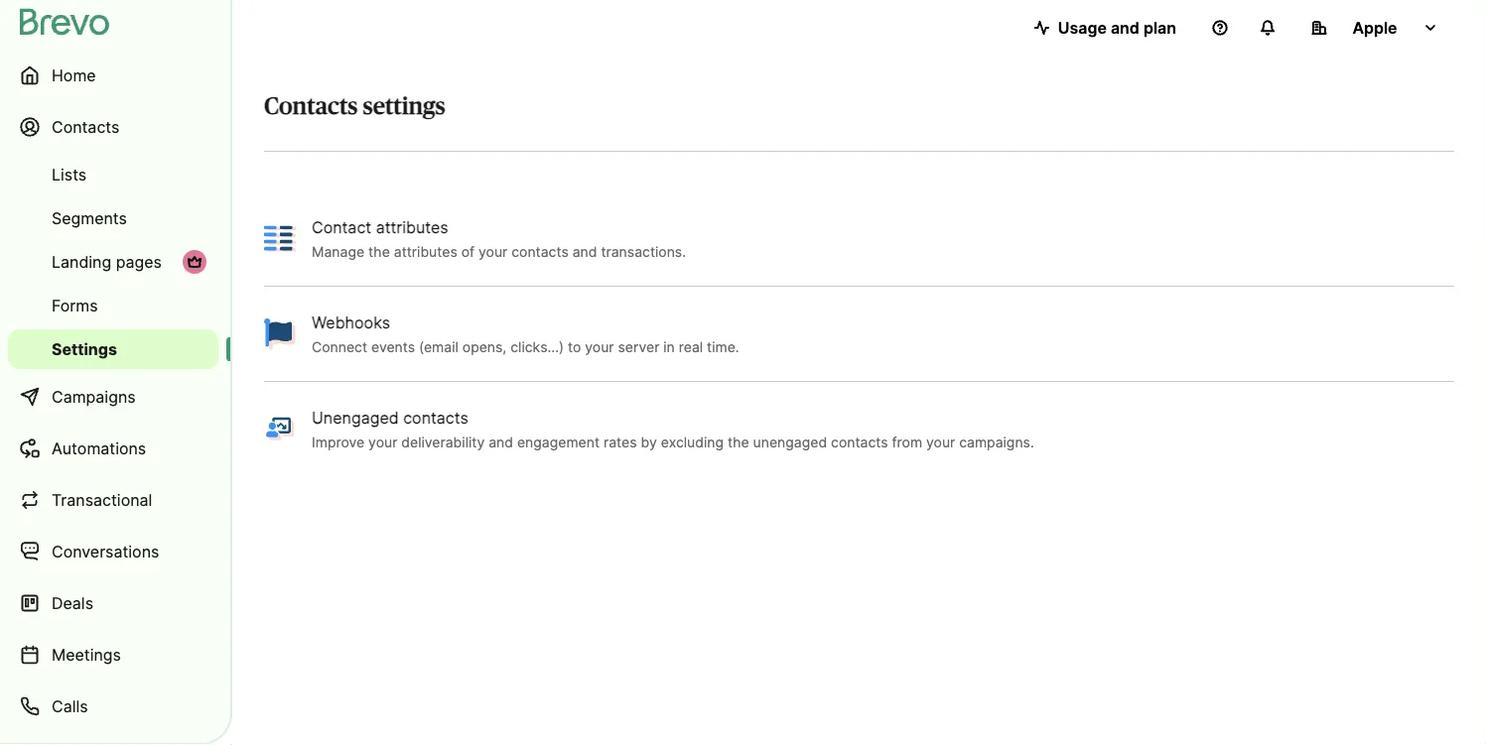 Task type: locate. For each thing, give the bounding box(es) containing it.
automations link
[[8, 425, 218, 473]]

meetings
[[52, 645, 121, 665]]

1 vertical spatial the
[[728, 434, 749, 450]]

1 horizontal spatial contacts
[[511, 243, 569, 260]]

your
[[479, 243, 508, 260], [585, 338, 614, 355], [368, 434, 397, 450], [926, 434, 955, 450]]

contacts up deliverability
[[403, 408, 468, 427]]

usage and plan button
[[1018, 8, 1192, 48]]

campaigns
[[52, 387, 136, 407]]

the
[[368, 243, 390, 260], [728, 434, 749, 450]]

1 horizontal spatial the
[[728, 434, 749, 450]]

webhooks connect events (email opens, clicks…) to your server in real time.
[[312, 312, 739, 355]]

your right to
[[585, 338, 614, 355]]

segments link
[[8, 199, 218, 238]]

settings
[[363, 95, 445, 119]]

2 vertical spatial contacts
[[831, 434, 888, 450]]

attributes
[[376, 217, 448, 237], [394, 243, 457, 260]]

1 vertical spatial attributes
[[394, 243, 457, 260]]

0 vertical spatial and
[[1111, 18, 1140, 37]]

contacts left 'settings' on the left of the page
[[264, 95, 358, 119]]

usage and plan
[[1058, 18, 1176, 37]]

1 vertical spatial and
[[572, 243, 597, 260]]

unengaged
[[312, 408, 399, 427]]

contacts inside contacts link
[[52, 117, 119, 137]]

contacts up lists
[[52, 117, 119, 137]]

0 vertical spatial contacts
[[511, 243, 569, 260]]

0 horizontal spatial and
[[489, 434, 513, 450]]

0 horizontal spatial contacts
[[52, 117, 119, 137]]

and left the engagement
[[489, 434, 513, 450]]

opens,
[[462, 338, 507, 355]]

contacts
[[511, 243, 569, 260], [403, 408, 468, 427], [831, 434, 888, 450]]

1 vertical spatial contacts
[[403, 408, 468, 427]]

attributes right contact
[[376, 217, 448, 237]]

transactional link
[[8, 477, 218, 524]]

apple button
[[1296, 8, 1454, 48]]

2 horizontal spatial and
[[1111, 18, 1140, 37]]

lists link
[[8, 155, 218, 195]]

contacts left from
[[831, 434, 888, 450]]

and left the plan
[[1111, 18, 1140, 37]]

transactions.
[[601, 243, 686, 260]]

connect
[[312, 338, 367, 355]]

contacts
[[264, 95, 358, 119], [52, 117, 119, 137]]

improve
[[312, 434, 365, 450]]

1 horizontal spatial contacts
[[264, 95, 358, 119]]

2 horizontal spatial contacts
[[831, 434, 888, 450]]

and left transactions.
[[572, 243, 597, 260]]

your down the unengaged
[[368, 434, 397, 450]]

home link
[[8, 52, 218, 99]]

0 horizontal spatial the
[[368, 243, 390, 260]]

usage
[[1058, 18, 1107, 37]]

1 horizontal spatial and
[[572, 243, 597, 260]]

0 horizontal spatial contacts
[[403, 408, 468, 427]]

the right manage
[[368, 243, 390, 260]]

settings
[[52, 340, 117, 359]]

contacts right of
[[511, 243, 569, 260]]

by
[[641, 434, 657, 450]]

and
[[1111, 18, 1140, 37], [572, 243, 597, 260], [489, 434, 513, 450]]

attributes left of
[[394, 243, 457, 260]]

conversations link
[[8, 528, 218, 576]]

of
[[461, 243, 475, 260]]

engagement
[[517, 434, 600, 450]]

and inside button
[[1111, 18, 1140, 37]]

contacts for contacts
[[52, 117, 119, 137]]

unengaged contacts improve your deliverability and engagement rates by excluding the unengaged contacts from your campaigns.
[[312, 408, 1034, 450]]

your right of
[[479, 243, 508, 260]]

transactional
[[52, 490, 152, 510]]

your inside webhooks connect events (email opens, clicks…) to your server in real time.
[[585, 338, 614, 355]]

apple
[[1353, 18, 1397, 37]]

and inside contact attributes manage the attributes of your contacts and transactions.
[[572, 243, 597, 260]]

the right excluding
[[728, 434, 749, 450]]

contact
[[312, 217, 371, 237]]

time.
[[707, 338, 739, 355]]

2 vertical spatial and
[[489, 434, 513, 450]]

0 vertical spatial the
[[368, 243, 390, 260]]

left___rvooi image
[[187, 254, 203, 270]]

settings link
[[8, 330, 218, 369]]



Task type: vqa. For each thing, say whether or not it's contained in the screenshot.
the read more about archived filters
no



Task type: describe. For each thing, give the bounding box(es) containing it.
contact attributes manage the attributes of your contacts and transactions.
[[312, 217, 686, 260]]

segments
[[52, 208, 127, 228]]

(email
[[419, 338, 458, 355]]

manage
[[312, 243, 365, 260]]

unengaged
[[753, 434, 827, 450]]

plan
[[1144, 18, 1176, 37]]

real
[[679, 338, 703, 355]]

contacts settings
[[264, 95, 445, 119]]

your right from
[[926, 434, 955, 450]]

your inside contact attributes manage the attributes of your contacts and transactions.
[[479, 243, 508, 260]]

landing pages
[[52, 252, 162, 272]]

calls link
[[8, 683, 218, 731]]

excluding
[[661, 434, 724, 450]]

server
[[618, 338, 660, 355]]

deals
[[52, 594, 93, 613]]

webhooks
[[312, 312, 390, 332]]

pages
[[116, 252, 162, 272]]

contacts for contacts settings
[[264, 95, 358, 119]]

campaigns.
[[959, 434, 1034, 450]]

forms
[[52, 296, 98, 315]]

clicks…)
[[511, 338, 564, 355]]

events
[[371, 338, 415, 355]]

rates
[[604, 434, 637, 450]]

deliverability
[[401, 434, 485, 450]]

meetings link
[[8, 631, 218, 679]]

forms link
[[8, 286, 218, 326]]

conversations
[[52, 542, 159, 561]]

calls
[[52, 697, 88, 716]]

contacts link
[[8, 103, 218, 151]]

in
[[663, 338, 675, 355]]

home
[[52, 66, 96, 85]]

landing pages link
[[8, 242, 218, 282]]

landing
[[52, 252, 111, 272]]

the inside unengaged contacts improve your deliverability and engagement rates by excluding the unengaged contacts from your campaigns.
[[728, 434, 749, 450]]

lists
[[52, 165, 87, 184]]

the inside contact attributes manage the attributes of your contacts and transactions.
[[368, 243, 390, 260]]

contacts inside contact attributes manage the attributes of your contacts and transactions.
[[511, 243, 569, 260]]

deals link
[[8, 580, 218, 627]]

0 vertical spatial attributes
[[376, 217, 448, 237]]

from
[[892, 434, 922, 450]]

automations
[[52, 439, 146, 458]]

campaigns link
[[8, 373, 218, 421]]

to
[[568, 338, 581, 355]]

and inside unengaged contacts improve your deliverability and engagement rates by excluding the unengaged contacts from your campaigns.
[[489, 434, 513, 450]]



